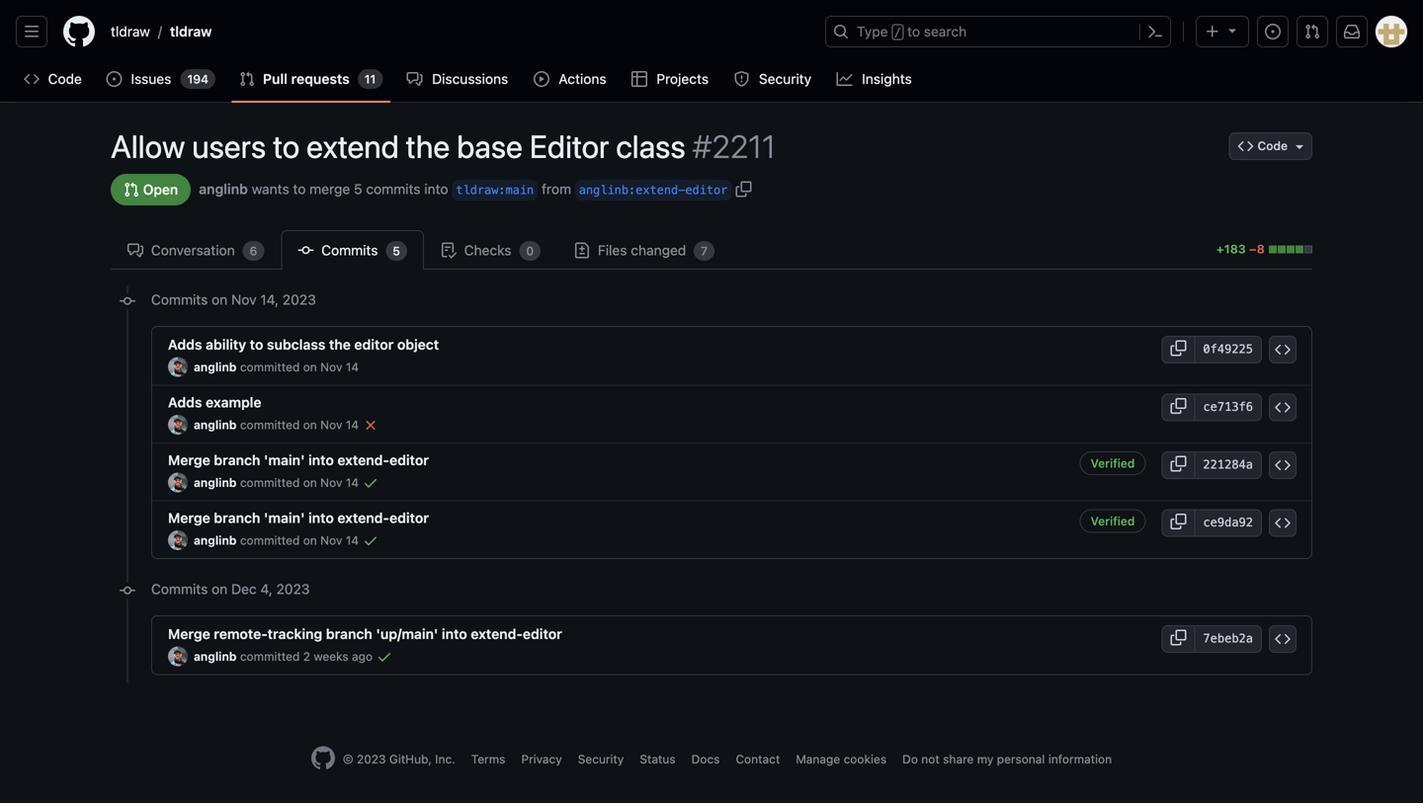Task type: describe. For each thing, give the bounding box(es) containing it.
conversation
[[147, 242, 239, 259]]

personal
[[997, 753, 1045, 767]]

information
[[1049, 753, 1112, 767]]

14 for 221284a's 3 / 3 checks ok icon
[[346, 476, 359, 490]]

1 vertical spatial triangle down image
[[1292, 138, 1308, 154]]

anglinb link for 3 / 3 checks ok icon to the bottom
[[194, 650, 237, 664]]

6
[[250, 244, 257, 258]]

users
[[192, 128, 266, 165]]

editor inside anglinb wants to merge 5 commits into tldraw : main from anglinb : extend-editor
[[685, 183, 728, 197]]

copy the full sha image for merge remote-tracking branch 'up/main' into extend-editor
[[1171, 630, 1187, 646]]

@anglinb image for 0f49225
[[168, 357, 188, 377]]

privacy
[[521, 753, 562, 767]]

nov for adds ability to subclass the editor object link
[[320, 360, 343, 374]]

homepage image
[[311, 747, 335, 771]]

4,
[[260, 581, 273, 598]]

checks
[[461, 242, 515, 259]]

2 vertical spatial code image
[[1275, 632, 1291, 648]]

pull requests
[[263, 71, 350, 87]]

command palette image
[[1148, 24, 1164, 40]]

2 vertical spatial 2023
[[357, 753, 386, 767]]

ce713f6 link
[[1195, 394, 1263, 422]]

ability
[[206, 337, 246, 353]]

issue opened image for git pull request icon
[[106, 71, 122, 87]]

1 horizontal spatial code
[[1258, 139, 1288, 153]]

allow
[[111, 128, 185, 165]]

−8
[[1250, 242, 1265, 256]]

contact link
[[736, 753, 780, 767]]

plus image
[[1205, 24, 1221, 40]]

status link
[[640, 753, 676, 767]]

committed for 7ebeb2a
[[240, 650, 300, 664]]

2
[[303, 650, 310, 664]]

#2211
[[693, 128, 776, 165]]

on for merge branch 'main' into extend-editor link for 221284a
[[303, 476, 317, 490]]

insights
[[862, 71, 912, 87]]

docs
[[692, 753, 720, 767]]

discussions
[[432, 71, 508, 87]]

commits on dec 4, 2023
[[151, 581, 310, 598]]

table image
[[632, 71, 647, 87]]

manage cookies button
[[796, 751, 887, 769]]

the for base
[[406, 128, 450, 165]]

search
[[924, 23, 967, 40]]

adds example link
[[168, 394, 262, 411]]

inc.
[[435, 753, 456, 767]]

to for search
[[908, 23, 921, 40]]

3 committed from the top
[[240, 476, 300, 490]]

issues
[[131, 71, 171, 87]]

commits for commits
[[318, 242, 382, 259]]

do
[[903, 753, 918, 767]]

0f49225 link
[[1195, 336, 1263, 364]]

1 : from the left
[[499, 183, 506, 197]]

ago
[[352, 650, 373, 664]]

base
[[457, 128, 523, 165]]

git commit image
[[120, 294, 135, 309]]

dec
[[231, 581, 257, 598]]

to for extend
[[273, 128, 300, 165]]

194
[[187, 72, 209, 86]]

adds for adds example
[[168, 394, 202, 411]]

privacy link
[[521, 753, 562, 767]]

my
[[978, 753, 994, 767]]

discussions link
[[399, 64, 518, 94]]

list containing tldraw / tldraw
[[103, 16, 814, 47]]

merge branch 'main' into extend-editor link for 221284a
[[168, 452, 429, 469]]

1 horizontal spatial security
[[759, 71, 812, 87]]

1 horizontal spatial tldraw
[[170, 23, 212, 40]]

1 horizontal spatial git commit image
[[298, 243, 314, 259]]

remote-
[[214, 626, 268, 643]]

© 2023 github, inc.
[[343, 753, 456, 767]]

11
[[365, 72, 376, 86]]

verified for ce9da92
[[1091, 515, 1135, 528]]

committed for ce713f6
[[240, 418, 300, 432]]

adds ability to subclass the editor object link
[[168, 337, 439, 353]]

commits
[[366, 181, 421, 197]]

4 @anglinb image from the top
[[168, 531, 188, 551]]

2023 for commits on nov 14, 2023
[[283, 292, 316, 308]]

contact
[[736, 753, 780, 767]]

extend- inside anglinb wants to merge 5 commits into tldraw : main from anglinb : extend-editor
[[636, 183, 685, 197]]

adds example
[[168, 394, 262, 411]]

ce9da92 link
[[1195, 510, 1263, 537]]

main
[[506, 183, 534, 197]]

anglinb committed on nov 14 for anglinb link related to 221284a's 3 / 3 checks ok icon
[[194, 476, 359, 490]]

merge remote-tracking branch 'up/main' into extend-editor link
[[168, 626, 562, 643]]

commits on nov 14, 2023
[[151, 292, 316, 308]]

anglinb link for 3 / 3 checks ok icon related to ce9da92
[[194, 534, 237, 548]]

on for adds ability to subclass the editor object link
[[303, 360, 317, 374]]

object
[[397, 337, 439, 353]]

221284a link
[[1195, 452, 1263, 480]]

merge for ce9da92
[[168, 510, 210, 526]]

nov for merge branch 'main' into extend-editor link for 221284a
[[320, 476, 343, 490]]

1 vertical spatial git pull request image
[[124, 182, 139, 198]]

docs link
[[692, 753, 720, 767]]

14,
[[260, 292, 279, 308]]

anglinb committed on nov 14 for 2 / 3 checks ok icon's anglinb link
[[194, 418, 359, 432]]

221284a
[[1204, 458, 1254, 472]]

wants
[[252, 181, 289, 197]]

1 horizontal spatial security link
[[726, 64, 821, 94]]

0 vertical spatial code
[[48, 71, 82, 87]]

2023 for commits on dec 4, 2023
[[276, 581, 310, 598]]

manage cookies
[[796, 753, 887, 767]]

anglinb link for 221284a's 3 / 3 checks ok icon
[[194, 476, 237, 490]]

cookies
[[844, 753, 887, 767]]

branch for 221284a
[[214, 452, 260, 469]]

anglinb wants to merge 5 commits into tldraw : main from anglinb : extend-editor
[[199, 181, 728, 197]]

code link
[[16, 64, 90, 94]]

anglinb committed on nov 14 for anglinb link corresponding to 3 / 3 checks ok icon related to ce9da92
[[194, 534, 359, 548]]

2 vertical spatial 3 / 3 checks ok image
[[377, 649, 393, 665]]

1 anglinb committed on nov 14 from the top
[[194, 360, 359, 374]]

do not share my personal information button
[[903, 751, 1112, 769]]

editor
[[530, 128, 609, 165]]

terms link
[[471, 753, 506, 767]]

'main' for 221284a
[[264, 452, 305, 469]]

files
[[598, 242, 627, 259]]

+183
[[1217, 242, 1246, 256]]

tldraw / tldraw
[[111, 23, 212, 40]]

from
[[542, 181, 572, 197]]



Task type: locate. For each thing, give the bounding box(es) containing it.
1 vertical spatial issue opened image
[[106, 71, 122, 87]]

merge branch 'main' into extend-editor for ce9da92
[[168, 510, 429, 526]]

copy the full sha image
[[1171, 398, 1187, 414], [1171, 514, 1187, 530], [1171, 630, 1187, 646]]

to right wants
[[293, 181, 306, 197]]

extend
[[307, 128, 399, 165]]

changed
[[631, 242, 686, 259]]

2 verified from the top
[[1091, 515, 1135, 528]]

0 horizontal spatial :
[[499, 183, 506, 197]]

1 vertical spatial 3 / 3 checks ok image
[[363, 533, 379, 549]]

1 vertical spatial 2023
[[276, 581, 310, 598]]

the for editor
[[329, 337, 351, 353]]

copy the full sha image for 0f49225
[[1171, 341, 1187, 356]]

0 vertical spatial verified
[[1091, 457, 1135, 471]]

2 copy the full sha image from the top
[[1171, 456, 1187, 472]]

0 vertical spatial merge
[[168, 452, 210, 469]]

3 / 3 checks ok image right ago
[[377, 649, 393, 665]]

copy the full sha image left the 0f49225
[[1171, 341, 1187, 356]]

1 horizontal spatial :
[[629, 183, 636, 197]]

1 merge from the top
[[168, 452, 210, 469]]

1 vertical spatial copy the full sha image
[[1171, 514, 1187, 530]]

©
[[343, 753, 354, 767]]

'main' for ce9da92
[[264, 510, 305, 526]]

1 vertical spatial verified
[[1091, 515, 1135, 528]]

5 right merge
[[354, 181, 362, 197]]

2 copy the full sha image from the top
[[1171, 514, 1187, 530]]

open
[[139, 181, 178, 198]]

1 14 from the top
[[346, 360, 359, 374]]

tldraw up 194
[[170, 23, 212, 40]]

adds left example at the left of page
[[168, 394, 202, 411]]

2 merge from the top
[[168, 510, 210, 526]]

2 'main' from the top
[[264, 510, 305, 526]]

pull
[[263, 71, 288, 87]]

2023 right 4,
[[276, 581, 310, 598]]

to for merge
[[293, 181, 306, 197]]

+183 −8
[[1217, 242, 1268, 256]]

0 horizontal spatial security link
[[578, 753, 624, 767]]

committed for 0f49225
[[240, 360, 300, 374]]

example
[[206, 394, 262, 411]]

3 copy the full sha image from the top
[[1171, 630, 1187, 646]]

5 left checklist image
[[393, 244, 400, 258]]

actions link
[[526, 64, 616, 94]]

commits left dec
[[151, 581, 208, 598]]

0 horizontal spatial issue opened image
[[106, 71, 122, 87]]

issue opened image for git pull request image to the right
[[1265, 24, 1281, 40]]

tracking
[[268, 626, 323, 643]]

branch down example at the left of page
[[214, 452, 260, 469]]

copy the full sha image for 221284a
[[1171, 456, 1187, 472]]

shield image
[[734, 71, 750, 87]]

tldraw link up 194
[[162, 16, 220, 47]]

nov for adds example 'link'
[[320, 418, 343, 432]]

security link left status link
[[578, 753, 624, 767]]

/ up issues
[[158, 23, 162, 40]]

nov for merge branch 'main' into extend-editor link associated with ce9da92
[[320, 534, 343, 548]]

tldraw link
[[103, 16, 158, 47], [162, 16, 220, 47]]

merge branch 'main' into extend-editor down 2 / 3 checks ok icon
[[168, 452, 429, 469]]

pull request tabs element
[[111, 230, 1207, 270]]

branch for ce9da92
[[214, 510, 260, 526]]

/
[[158, 23, 162, 40], [894, 26, 902, 40]]

/ for type
[[894, 26, 902, 40]]

git pull request image
[[1305, 24, 1321, 40], [124, 182, 139, 198]]

@anglinb image for 7ebeb2a
[[168, 647, 188, 667]]

1 vertical spatial merge branch 'main' into extend-editor
[[168, 510, 429, 526]]

1 vertical spatial security link
[[578, 753, 624, 767]]

requests
[[291, 71, 350, 87]]

ce9da92
[[1204, 516, 1254, 530]]

3 / 3 checks ok image
[[363, 475, 379, 491], [363, 533, 379, 549], [377, 649, 393, 665]]

branch up ago
[[326, 626, 373, 643]]

commits inside pull request tabs element
[[318, 242, 382, 259]]

0 horizontal spatial tldraw link
[[103, 16, 158, 47]]

2 verified button from the top
[[1080, 510, 1146, 533]]

0 vertical spatial adds
[[168, 337, 202, 353]]

1 committed from the top
[[240, 360, 300, 374]]

merge up commits on dec 4, 2023
[[168, 510, 210, 526]]

1 vertical spatial 5
[[393, 244, 400, 258]]

subclass
[[267, 337, 326, 353]]

0 vertical spatial 3 / 3 checks ok image
[[363, 475, 379, 491]]

1 tldraw link from the left
[[103, 16, 158, 47]]

type / to search
[[857, 23, 967, 40]]

0
[[526, 244, 534, 258]]

git pull request image left notifications icon
[[1305, 24, 1321, 40]]

3 anglinb committed on nov 14 from the top
[[194, 476, 359, 490]]

0 vertical spatial the
[[406, 128, 450, 165]]

code image
[[24, 71, 40, 87], [1275, 458, 1291, 474], [1275, 632, 1291, 648]]

graph image
[[837, 71, 853, 87]]

the right subclass
[[329, 337, 351, 353]]

1 vertical spatial merge
[[168, 510, 210, 526]]

copy the full sha image for adds example
[[1171, 398, 1187, 414]]

on for adds example 'link'
[[303, 418, 317, 432]]

extend-
[[636, 183, 685, 197], [338, 452, 390, 469], [338, 510, 390, 526], [471, 626, 523, 643]]

0 vertical spatial git pull request image
[[1305, 24, 1321, 40]]

0 vertical spatial code image
[[24, 71, 40, 87]]

2 vertical spatial merge
[[168, 626, 210, 643]]

1 vertical spatial commits
[[151, 292, 208, 308]]

2 adds from the top
[[168, 394, 202, 411]]

2 merge branch 'main' into extend-editor from the top
[[168, 510, 429, 526]]

tldraw
[[111, 23, 150, 40], [170, 23, 212, 40], [456, 183, 499, 197]]

notifications image
[[1345, 24, 1360, 40]]

1 vertical spatial branch
[[214, 510, 260, 526]]

0 horizontal spatial security
[[578, 753, 624, 767]]

anglinb committed 2 weeks ago
[[194, 650, 373, 664]]

2 vertical spatial commits
[[151, 581, 208, 598]]

triangle down image
[[1225, 22, 1241, 38], [1292, 138, 1308, 154]]

1 merge branch 'main' into extend-editor link from the top
[[168, 452, 429, 469]]

anglinb link for 2 / 3 checks ok icon
[[194, 418, 237, 432]]

projects
[[657, 71, 709, 87]]

committed
[[240, 360, 300, 374], [240, 418, 300, 432], [240, 476, 300, 490], [240, 534, 300, 548], [240, 650, 300, 664]]

1 copy the full sha image from the top
[[1171, 398, 1187, 414]]

5 committed from the top
[[240, 650, 300, 664]]

code
[[48, 71, 82, 87], [1258, 139, 1288, 153]]

tldraw left main at left
[[456, 183, 499, 197]]

0 vertical spatial verified button
[[1080, 452, 1146, 476]]

merge branch 'main' into extend-editor link up 4,
[[168, 510, 429, 526]]

5 inside pull request tabs element
[[393, 244, 400, 258]]

merge for 221284a
[[168, 452, 210, 469]]

weeks
[[314, 650, 349, 664]]

1 horizontal spatial triangle down image
[[1292, 138, 1308, 154]]

1 vertical spatial copy the full sha image
[[1171, 456, 1187, 472]]

2 committed from the top
[[240, 418, 300, 432]]

1 verified button from the top
[[1080, 452, 1146, 476]]

verified button
[[1080, 452, 1146, 476], [1080, 510, 1146, 533]]

list
[[103, 16, 814, 47]]

to left search
[[908, 23, 921, 40]]

/ inside tldraw / tldraw
[[158, 23, 162, 40]]

3 merge from the top
[[168, 626, 210, 643]]

14
[[346, 360, 359, 374], [346, 418, 359, 432], [346, 476, 359, 490], [346, 534, 359, 548]]

adds for adds ability to subclass the editor object
[[168, 337, 202, 353]]

3 @anglinb image from the top
[[168, 473, 188, 493]]

merge branch 'main' into extend-editor link
[[168, 452, 429, 469], [168, 510, 429, 526]]

1 copy the full sha image from the top
[[1171, 341, 1187, 356]]

2 / 3 checks ok image
[[363, 417, 379, 433]]

copy the full sha image left 7ebeb2a
[[1171, 630, 1187, 646]]

do not share my personal information
[[903, 753, 1112, 767]]

1 vertical spatial merge branch 'main' into extend-editor link
[[168, 510, 429, 526]]

0 vertical spatial copy the full sha image
[[1171, 398, 1187, 414]]

to for subclass
[[250, 337, 263, 353]]

allow users to extend the base editor class #2211
[[111, 128, 776, 165]]

0 vertical spatial security
[[759, 71, 812, 87]]

2023
[[283, 292, 316, 308], [276, 581, 310, 598], [357, 753, 386, 767]]

copy the full sha image left ce9da92
[[1171, 514, 1187, 530]]

code image
[[1238, 138, 1254, 154], [1275, 342, 1291, 358], [1275, 400, 1291, 416], [1275, 516, 1291, 531]]

to up wants
[[273, 128, 300, 165]]

1 horizontal spatial git pull request image
[[1305, 24, 1321, 40]]

copy the full sha image
[[1171, 341, 1187, 356], [1171, 456, 1187, 472]]

issue opened image left issues
[[106, 71, 122, 87]]

1 horizontal spatial /
[[894, 26, 902, 40]]

0 horizontal spatial the
[[329, 337, 351, 353]]

into
[[424, 181, 448, 197], [309, 452, 334, 469], [309, 510, 334, 526], [442, 626, 467, 643]]

github,
[[389, 753, 432, 767]]

homepage image
[[63, 16, 95, 47]]

merge branch 'main' into extend-editor
[[168, 452, 429, 469], [168, 510, 429, 526]]

the up commits
[[406, 128, 450, 165]]

1 horizontal spatial issue opened image
[[1265, 24, 1281, 40]]

1 verified from the top
[[1091, 457, 1135, 471]]

4 14 from the top
[[346, 534, 359, 548]]

0 horizontal spatial /
[[158, 23, 162, 40]]

0 vertical spatial security link
[[726, 64, 821, 94]]

merge branch 'main' into extend-editor link for ce9da92
[[168, 510, 429, 526]]

2 vertical spatial branch
[[326, 626, 373, 643]]

on for merge branch 'main' into extend-editor link associated with ce9da92
[[303, 534, 317, 548]]

0 horizontal spatial tldraw
[[111, 23, 150, 40]]

0 vertical spatial 5
[[354, 181, 362, 197]]

to
[[908, 23, 921, 40], [273, 128, 300, 165], [293, 181, 306, 197], [250, 337, 263, 353]]

verified button for 221284a
[[1080, 452, 1146, 476]]

anglinb
[[199, 181, 248, 197], [579, 183, 629, 197], [194, 360, 237, 374], [194, 418, 237, 432], [194, 476, 237, 490], [194, 534, 237, 548], [194, 650, 237, 664]]

play image
[[534, 71, 550, 87]]

tldraw right homepage icon
[[111, 23, 150, 40]]

2023 right 14,
[[283, 292, 316, 308]]

1 horizontal spatial tldraw link
[[162, 16, 220, 47]]

3 14 from the top
[[346, 476, 359, 490]]

branch up commits on dec 4, 2023
[[214, 510, 260, 526]]

commits for commits on nov 14, 2023
[[151, 292, 208, 308]]

/ for tldraw
[[158, 23, 162, 40]]

0 vertical spatial branch
[[214, 452, 260, 469]]

4 committed from the top
[[240, 534, 300, 548]]

nov
[[231, 292, 257, 308], [320, 360, 343, 374], [320, 418, 343, 432], [320, 476, 343, 490], [320, 534, 343, 548]]

5
[[354, 181, 362, 197], [393, 244, 400, 258]]

share
[[943, 753, 974, 767]]

1 merge branch 'main' into extend-editor from the top
[[168, 452, 429, 469]]

ce713f6
[[1204, 400, 1254, 414]]

class
[[616, 128, 686, 165]]

verified for 221284a
[[1091, 457, 1135, 471]]

issue opened image
[[1265, 24, 1281, 40], [106, 71, 122, 87]]

the
[[406, 128, 450, 165], [329, 337, 351, 353]]

4 anglinb committed on nov 14 from the top
[[194, 534, 359, 548]]

terms
[[471, 753, 506, 767]]

copy image
[[736, 181, 752, 197]]

git pull request image down allow on the left of page
[[124, 182, 139, 198]]

insights link
[[829, 64, 922, 94]]

comment discussion image
[[128, 243, 143, 259]]

merge branch 'main' into extend-editor for 221284a
[[168, 452, 429, 469]]

not
[[922, 753, 940, 767]]

5 @anglinb image from the top
[[168, 647, 188, 667]]

7ebeb2a
[[1204, 632, 1254, 646]]

security right shield image
[[759, 71, 812, 87]]

merge
[[310, 181, 350, 197]]

3 / 3 checks ok image for 221284a
[[363, 475, 379, 491]]

to right "ability" at the top
[[250, 337, 263, 353]]

adds
[[168, 337, 202, 353], [168, 394, 202, 411]]

1 vertical spatial git commit image
[[120, 583, 135, 599]]

merge
[[168, 452, 210, 469], [168, 510, 210, 526], [168, 626, 210, 643]]

merge left remote-
[[168, 626, 210, 643]]

0 vertical spatial merge branch 'main' into extend-editor link
[[168, 452, 429, 469]]

1 vertical spatial code image
[[1275, 458, 1291, 474]]

2023 right ©
[[357, 753, 386, 767]]

verified button for ce9da92
[[1080, 510, 1146, 533]]

commits down merge
[[318, 242, 382, 259]]

comment discussion image
[[407, 71, 422, 87]]

checklist image
[[441, 243, 457, 259]]

1 horizontal spatial 5
[[393, 244, 400, 258]]

editor
[[685, 183, 728, 197], [354, 337, 394, 353], [390, 452, 429, 469], [390, 510, 429, 526], [523, 626, 562, 643]]

2 anglinb committed on nov 14 from the top
[[194, 418, 359, 432]]

3 / 3 checks ok image up merge remote-tracking branch 'up/main' into extend-editor 'link'
[[363, 533, 379, 549]]

/ inside type / to search
[[894, 26, 902, 40]]

2 vertical spatial copy the full sha image
[[1171, 630, 1187, 646]]

3 / 3 checks ok image down 2 / 3 checks ok icon
[[363, 475, 379, 491]]

14 for 2 / 3 checks ok icon
[[346, 418, 359, 432]]

1 @anglinb image from the top
[[168, 357, 188, 377]]

commits
[[318, 242, 382, 259], [151, 292, 208, 308], [151, 581, 208, 598]]

copy the full sha image left 221284a
[[1171, 456, 1187, 472]]

commits down conversation
[[151, 292, 208, 308]]

merge down adds example
[[168, 452, 210, 469]]

1 vertical spatial 'main'
[[264, 510, 305, 526]]

issue opened image right plus 'image'
[[1265, 24, 1281, 40]]

merge branch 'main' into extend-editor link down 2 / 3 checks ok icon
[[168, 452, 429, 469]]

merge remote-tracking branch 'up/main' into extend-editor
[[168, 626, 562, 643]]

: down base
[[499, 183, 506, 197]]

git pull request image
[[239, 71, 255, 87]]

1 vertical spatial the
[[329, 337, 351, 353]]

commits for commits on dec 4, 2023
[[151, 581, 208, 598]]

0f49225
[[1204, 343, 1254, 356]]

2 @anglinb image from the top
[[168, 415, 188, 435]]

0 vertical spatial git commit image
[[298, 243, 314, 259]]

2 tldraw link from the left
[[162, 16, 220, 47]]

0 vertical spatial commits
[[318, 242, 382, 259]]

1 adds from the top
[[168, 337, 202, 353]]

type
[[857, 23, 888, 40]]

merge branch 'main' into extend-editor up 4,
[[168, 510, 429, 526]]

0 horizontal spatial git commit image
[[120, 583, 135, 599]]

3 / 3 checks ok image for ce9da92
[[363, 533, 379, 549]]

manage
[[796, 753, 841, 767]]

1 vertical spatial code
[[1258, 139, 1288, 153]]

0 vertical spatial 'main'
[[264, 452, 305, 469]]

0 vertical spatial triangle down image
[[1225, 22, 1241, 38]]

0 horizontal spatial 5
[[354, 181, 362, 197]]

0 horizontal spatial git pull request image
[[124, 182, 139, 198]]

security link left graph icon
[[726, 64, 821, 94]]

0 horizontal spatial triangle down image
[[1225, 22, 1241, 38]]

git commit image
[[298, 243, 314, 259], [120, 583, 135, 599]]

: down the class
[[629, 183, 636, 197]]

status
[[640, 753, 676, 767]]

0 vertical spatial 2023
[[283, 292, 316, 308]]

file diff image
[[575, 243, 590, 259]]

0 horizontal spatial code
[[48, 71, 82, 87]]

verified
[[1091, 457, 1135, 471], [1091, 515, 1135, 528]]

'up/main'
[[376, 626, 438, 643]]

tldraw link right homepage icon
[[103, 16, 158, 47]]

2 14 from the top
[[346, 418, 359, 432]]

0 vertical spatial copy the full sha image
[[1171, 341, 1187, 356]]

7ebeb2a link
[[1195, 626, 1263, 654]]

copy the full sha image left ce713f6 on the right of page
[[1171, 398, 1187, 414]]

1 vertical spatial verified button
[[1080, 510, 1146, 533]]

security left status link
[[578, 753, 624, 767]]

branch
[[214, 452, 260, 469], [214, 510, 260, 526], [326, 626, 373, 643]]

1 vertical spatial adds
[[168, 394, 202, 411]]

:
[[499, 183, 506, 197], [629, 183, 636, 197]]

/ right type
[[894, 26, 902, 40]]

14 for 3 / 3 checks ok icon related to ce9da92
[[346, 534, 359, 548]]

@anglinb image
[[168, 357, 188, 377], [168, 415, 188, 435], [168, 473, 188, 493], [168, 531, 188, 551], [168, 647, 188, 667]]

7
[[701, 244, 708, 258]]

1 'main' from the top
[[264, 452, 305, 469]]

security
[[759, 71, 812, 87], [578, 753, 624, 767]]

adds left "ability" at the top
[[168, 337, 202, 353]]

0 vertical spatial merge branch 'main' into extend-editor
[[168, 452, 429, 469]]

2 : from the left
[[629, 183, 636, 197]]

files changed
[[594, 242, 690, 259]]

2 horizontal spatial tldraw
[[456, 183, 499, 197]]

0 vertical spatial issue opened image
[[1265, 24, 1281, 40]]

anglinb inside anglinb wants to merge 5 commits into tldraw : main from anglinb : extend-editor
[[579, 183, 629, 197]]

@anglinb image for ce713f6
[[168, 415, 188, 435]]

1 vertical spatial security
[[578, 753, 624, 767]]

2 merge branch 'main' into extend-editor link from the top
[[168, 510, 429, 526]]

tldraw inside anglinb wants to merge 5 commits into tldraw : main from anglinb : extend-editor
[[456, 183, 499, 197]]

projects link
[[624, 64, 718, 94]]

1 horizontal spatial the
[[406, 128, 450, 165]]



Task type: vqa. For each thing, say whether or not it's contained in the screenshot.
Inc.
yes



